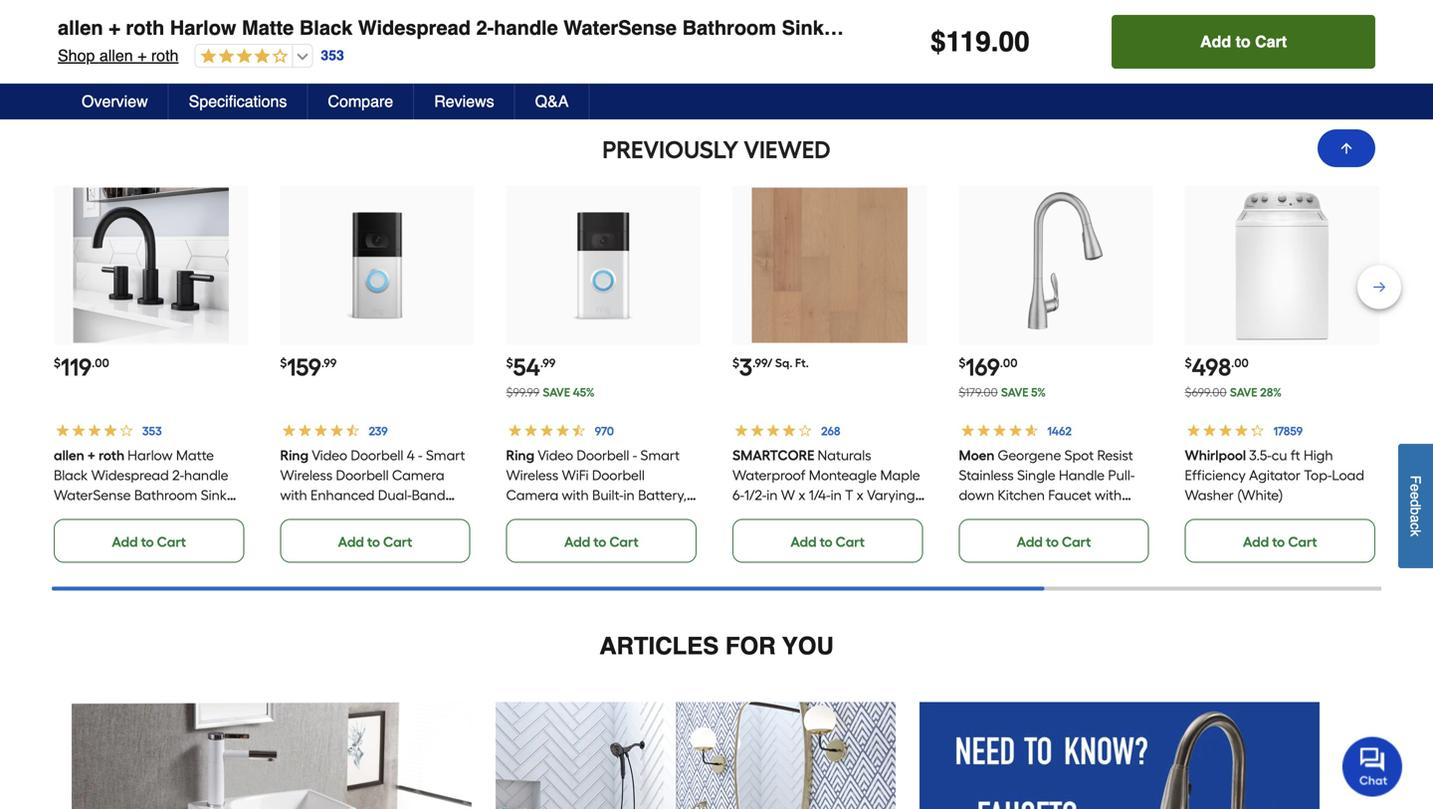 Task type: locate. For each thing, give the bounding box(es) containing it.
45%
[[573, 385, 595, 400]]

sink
[[782, 16, 824, 39], [201, 487, 227, 504]]

add to cart link inside the 498 list item
[[1185, 519, 1376, 563]]

add for 119 list item
[[112, 534, 138, 551]]

add to cart inside 119 list item
[[112, 534, 186, 551]]

$99.99
[[506, 385, 540, 400]]

save left 45% at the left of the page
[[543, 385, 570, 400]]

arrow up image
[[1339, 140, 1355, 156]]

$ inside $ 159 .99
[[280, 356, 287, 370]]

2- inside harlow matte black widespread 2-handle watersense bathroom sink faucet with drain
[[172, 467, 184, 484]]

0 vertical spatial 2-
[[476, 16, 494, 39]]

2 vertical spatial +
[[87, 447, 96, 464]]

0 horizontal spatial save
[[543, 385, 570, 400]]

- inside video doorbell - smart wireless wifi doorbell camera with built-in battery, 2-way talk, night vision, satin nickel
[[633, 447, 637, 464]]

add for 3 "list item" on the right of page
[[791, 534, 817, 551]]

0 horizontal spatial in
[[624, 487, 635, 504]]

handle inside harlow matte black widespread 2-handle watersense bathroom sink faucet with drain
[[184, 467, 228, 484]]

roth up overview button
[[151, 46, 179, 65]]

0 horizontal spatial add to cart list item
[[280, 0, 475, 78]]

add for 169 list item
[[1017, 534, 1043, 551]]

1 vertical spatial harlow
[[128, 447, 173, 464]]

1 vertical spatial drain
[[131, 507, 165, 524]]

battery, down dual-
[[376, 507, 425, 524]]

0 horizontal spatial camera
[[392, 467, 444, 484]]

georgene spot resist stainless single handle pull- down kitchen faucet with deck plate
[[959, 447, 1135, 524]]

3 in from the left
[[831, 487, 842, 504]]

save for 498
[[1230, 385, 1258, 400]]

watersense inside harlow matte black widespread 2-handle watersense bathroom sink faucet with drain
[[54, 487, 131, 504]]

1 horizontal spatial +
[[109, 16, 120, 39]]

2 wireless from the left
[[506, 467, 559, 484]]

varying
[[867, 487, 916, 504]]

add to cart inside 3 "list item"
[[791, 534, 865, 551]]

2 horizontal spatial faucet
[[1048, 487, 1092, 504]]

0 horizontal spatial smart
[[426, 447, 465, 464]]

1 horizontal spatial wireless
[[506, 467, 559, 484]]

smart inside video doorbell - smart wireless wifi doorbell camera with built-in battery, 2-way talk, night vision, satin nickel
[[641, 447, 680, 464]]

in left w
[[767, 487, 778, 504]]

ring inside 54 list item
[[506, 447, 535, 464]]

q&a button
[[515, 84, 590, 119]]

1 smart from the left
[[426, 447, 465, 464]]

1 horizontal spatial matte
[[242, 16, 294, 39]]

in up vision,
[[624, 487, 635, 504]]

waterproof up hardwood
[[733, 527, 806, 544]]

2 horizontal spatial save
[[1230, 385, 1258, 400]]

allen up 'shop'
[[58, 16, 103, 39]]

allen
[[58, 16, 103, 39], [99, 46, 133, 65], [54, 447, 84, 464]]

0 horizontal spatial sink
[[201, 487, 227, 504]]

2 smart from the left
[[641, 447, 680, 464]]

498
[[1192, 353, 1232, 382]]

cart inside 159 list item
[[383, 534, 412, 551]]

battery, up satin
[[638, 487, 687, 504]]

enhanced
[[310, 487, 374, 504]]

camera down 4
[[392, 467, 444, 484]]

2 vertical spatial allen
[[54, 447, 84, 464]]

1 save from the left
[[543, 385, 570, 400]]

0 vertical spatial black
[[299, 16, 353, 39]]

x right w
[[799, 487, 806, 504]]

doorbell left 4
[[351, 447, 403, 464]]

2 save from the left
[[1001, 385, 1029, 400]]

1 horizontal spatial camera
[[506, 487, 559, 504]]

vision,
[[619, 507, 660, 524]]

ring up way
[[506, 447, 535, 464]]

doorbell up built-
[[592, 467, 645, 484]]

0 horizontal spatial .00
[[92, 356, 109, 370]]

to for 1st add to cart "list item" from the left
[[367, 49, 380, 66]]

0 vertical spatial camera
[[392, 467, 444, 484]]

battery,
[[638, 487, 687, 504], [376, 507, 425, 524]]

video up enhanced
[[312, 447, 347, 464]]

ring inside 159 list item
[[280, 447, 309, 464]]

save left 5%
[[1001, 385, 1029, 400]]

extended
[[314, 507, 373, 524]]

$ inside $ 498 .00
[[1185, 356, 1192, 370]]

add to cart link for 2nd add to cart "list item" from the left
[[959, 34, 1149, 78]]

video up wifi
[[538, 447, 574, 464]]

to for 159 list item on the left of the page
[[367, 534, 380, 551]]

add to cart link inside 159 list item
[[280, 519, 471, 563]]

in
[[624, 487, 635, 504], [767, 487, 778, 504], [831, 487, 842, 504]]

1 vertical spatial matte
[[176, 447, 214, 464]]

add to cart link for 1st add to cart "list item" from the left
[[280, 34, 471, 78]]

save left 28%
[[1230, 385, 1258, 400]]

add to cart list item
[[280, 0, 475, 78], [959, 0, 1153, 78], [1185, 0, 1380, 78]]

0 horizontal spatial black
[[54, 467, 88, 484]]

0 horizontal spatial handle
[[184, 467, 228, 484]]

2 horizontal spatial .00
[[1232, 356, 1249, 370]]

0 vertical spatial allen
[[58, 16, 103, 39]]

1 vertical spatial 2-
[[172, 467, 184, 484]]

black
[[299, 16, 353, 39], [54, 467, 88, 484]]

1 - from the left
[[418, 447, 423, 464]]

$ 3 .99/ sq. ft.
[[733, 353, 809, 382]]

roth up shop allen + roth on the top
[[126, 16, 165, 39]]

video inside video doorbell - smart wireless wifi doorbell camera with built-in battery, 2-way talk, night vision, satin nickel
[[538, 447, 574, 464]]

0 vertical spatial bathroom
[[683, 16, 777, 39]]

1 vertical spatial widespread
[[91, 467, 169, 484]]

drain
[[945, 16, 996, 39], [131, 507, 165, 524]]

ring up wifi,
[[280, 447, 309, 464]]

add to cart link for 3 "list item" on the right of page
[[733, 519, 923, 563]]

allen right 'shop'
[[99, 46, 133, 65]]

harlow inside harlow matte black widespread 2-handle watersense bathroom sink faucet with drain
[[128, 447, 173, 464]]

a
[[1408, 515, 1424, 523]]

roth inside 119 list item
[[99, 447, 125, 464]]

1 vertical spatial +
[[137, 46, 147, 65]]

e
[[1408, 484, 1424, 492], [1408, 492, 1424, 499]]

waterproof down the smartcore
[[733, 467, 806, 484]]

x right the t
[[857, 487, 864, 504]]

satin
[[663, 507, 696, 524]]

faucet
[[830, 16, 894, 39], [1048, 487, 1092, 504], [54, 507, 97, 524]]

cart inside 169 list item
[[1062, 534, 1091, 551]]

1 horizontal spatial smart
[[641, 447, 680, 464]]

save inside 169 list item
[[1001, 385, 1029, 400]]

0 horizontal spatial 119
[[61, 353, 92, 382]]

3 save from the left
[[1230, 385, 1258, 400]]

0 horizontal spatial drain
[[131, 507, 165, 524]]

2 - from the left
[[633, 447, 637, 464]]

moen georgene spot resist stainless single handle pull-down kitchen faucet with deck plate image
[[978, 188, 1134, 343]]

matte
[[242, 16, 294, 39], [176, 447, 214, 464]]

smart inside video doorbell 4 - smart wireless doorbell camera with enhanced dual-band wifi, extended battery, color video previews
[[426, 447, 465, 464]]

to inside 159 list item
[[367, 534, 380, 551]]

add to cart link inside 54 list item
[[506, 519, 697, 563]]

1 .99 from the left
[[321, 356, 337, 370]]

159
[[287, 353, 321, 382]]

add to cart
[[1201, 32, 1287, 51], [112, 49, 186, 66], [338, 49, 412, 66], [1017, 49, 1091, 66], [1243, 49, 1318, 66], [112, 534, 186, 551], [338, 534, 412, 551], [564, 534, 639, 551], [791, 534, 865, 551], [1017, 534, 1091, 551], [1243, 534, 1318, 551]]

1 horizontal spatial widespread
[[358, 16, 471, 39]]

2 vertical spatial 2-
[[506, 507, 518, 524]]

a white wall-mount sink with a white and chrome faucet and exposed plumbing in a gray bathroom. image
[[72, 702, 472, 809]]

widespread down allen + roth at the bottom of the page
[[91, 467, 169, 484]]

.
[[991, 26, 999, 58]]

with
[[899, 16, 939, 39], [280, 487, 307, 504], [562, 487, 589, 504], [1095, 487, 1122, 504], [100, 507, 127, 524]]

169 list item
[[959, 186, 1153, 563]]

0 vertical spatial roth
[[126, 16, 165, 39]]

.00
[[92, 356, 109, 370], [1000, 356, 1018, 370], [1232, 356, 1249, 370]]

$ for $ 54 .99
[[506, 356, 513, 370]]

wireless inside video doorbell - smart wireless wifi doorbell camera with built-in battery, 2-way talk, night vision, satin nickel
[[506, 467, 559, 484]]

save inside 54 list item
[[543, 385, 570, 400]]

119 left "00" on the right of the page
[[946, 26, 991, 58]]

with inside georgene spot resist stainless single handle pull- down kitchen faucet with deck plate
[[1095, 487, 1122, 504]]

kitchen
[[998, 487, 1045, 504]]

-
[[418, 447, 423, 464], [633, 447, 637, 464]]

3.9 stars image
[[196, 48, 288, 66]]

with up wifi,
[[280, 487, 307, 504]]

add inside 3 "list item"
[[791, 534, 817, 551]]

camera inside video doorbell 4 - smart wireless doorbell camera with enhanced dual-band wifi, extended battery, color video previews
[[392, 467, 444, 484]]

0 horizontal spatial watersense
[[54, 487, 131, 504]]

0 horizontal spatial bathroom
[[134, 487, 197, 504]]

.99 inside $ 159 .99
[[321, 356, 337, 370]]

0 horizontal spatial widespread
[[91, 467, 169, 484]]

0 horizontal spatial matte
[[176, 447, 214, 464]]

0 vertical spatial battery,
[[638, 487, 687, 504]]

georgene
[[998, 447, 1061, 464]]

wireless up way
[[506, 467, 559, 484]]

add for 2nd add to cart "list item" from the left
[[1017, 49, 1043, 66]]

+ up overview button
[[137, 46, 147, 65]]

- up vision,
[[633, 447, 637, 464]]

1 vertical spatial watersense
[[54, 487, 131, 504]]

add inside 169 list item
[[1017, 534, 1043, 551]]

498 list item
[[1185, 186, 1380, 563]]

roth down $ 119 .00
[[99, 447, 125, 464]]

wireless inside video doorbell 4 - smart wireless doorbell camera with enhanced dual-band wifi, extended battery, color video previews
[[280, 467, 333, 484]]

add to cart link for 54 list item
[[506, 519, 697, 563]]

2 ring from the left
[[506, 447, 535, 464]]

1 horizontal spatial faucet
[[830, 16, 894, 39]]

cart for 159 list item on the left of the page
[[383, 534, 412, 551]]

in inside video doorbell - smart wireless wifi doorbell camera with built-in battery, 2-way talk, night vision, satin nickel
[[624, 487, 635, 504]]

camera inside video doorbell - smart wireless wifi doorbell camera with built-in battery, 2-way talk, night vision, satin nickel
[[506, 487, 559, 504]]

add to cart inside 159 list item
[[338, 534, 412, 551]]

faucet inside harlow matte black widespread 2-handle watersense bathroom sink faucet with drain
[[54, 507, 97, 524]]

$ inside $ 119 .00
[[54, 356, 61, 370]]

28%
[[1260, 385, 1282, 400]]

119 inside list item
[[61, 353, 92, 382]]

add to cart link for 169 list item
[[959, 519, 1149, 563]]

add for 159 list item on the left of the page
[[338, 534, 364, 551]]

0 vertical spatial watersense
[[564, 16, 677, 39]]

0 horizontal spatial .99
[[321, 356, 337, 370]]

1 horizontal spatial battery,
[[638, 487, 687, 504]]

save inside the 498 list item
[[1230, 385, 1258, 400]]

.00 up allen + roth at the bottom of the page
[[92, 356, 109, 370]]

black up 353
[[299, 16, 353, 39]]

$ 169 .00
[[959, 353, 1018, 382]]

faucet inside georgene spot resist stainless single handle pull- down kitchen faucet with deck plate
[[1048, 487, 1092, 504]]

e up the d
[[1408, 484, 1424, 492]]

1 horizontal spatial handle
[[494, 16, 558, 39]]

0 horizontal spatial +
[[87, 447, 96, 464]]

1 ring from the left
[[280, 447, 309, 464]]

1 horizontal spatial black
[[299, 16, 353, 39]]

0 vertical spatial sink
[[782, 16, 824, 39]]

harlow right allen + roth at the bottom of the page
[[128, 447, 173, 464]]

0 vertical spatial 119
[[946, 26, 991, 58]]

widespread
[[358, 16, 471, 39], [91, 467, 169, 484]]

1 horizontal spatial -
[[633, 447, 637, 464]]

with left .
[[899, 16, 939, 39]]

engineered
[[809, 527, 881, 544]]

1 horizontal spatial sink
[[782, 16, 824, 39]]

1 horizontal spatial watersense
[[564, 16, 677, 39]]

add to cart link inside 119 list item
[[54, 519, 244, 563]]

2 e from the top
[[1408, 492, 1424, 499]]

1 vertical spatial black
[[54, 467, 88, 484]]

cart inside 54 list item
[[610, 534, 639, 551]]

2 vertical spatial faucet
[[54, 507, 97, 524]]

1 .00 from the left
[[92, 356, 109, 370]]

1 wireless from the left
[[280, 467, 333, 484]]

cart for 3 "list item" on the right of page
[[836, 534, 865, 551]]

doorbell up enhanced
[[336, 467, 389, 484]]

battery, inside video doorbell - smart wireless wifi doorbell camera with built-in battery, 2-way talk, night vision, satin nickel
[[638, 487, 687, 504]]

1 horizontal spatial .00
[[1000, 356, 1018, 370]]

119 for .00
[[61, 353, 92, 382]]

to inside 169 list item
[[1046, 534, 1059, 551]]

in left the t
[[831, 487, 842, 504]]

0 horizontal spatial 2-
[[172, 467, 184, 484]]

w
[[781, 487, 795, 504]]

+ inside 119 list item
[[87, 447, 96, 464]]

+ up shop allen + roth on the top
[[109, 16, 120, 39]]

1 vertical spatial faucet
[[1048, 487, 1092, 504]]

to inside 119 list item
[[141, 534, 154, 551]]

0 vertical spatial waterproof
[[733, 467, 806, 484]]

.00 up $699.00 save 28%
[[1232, 356, 1249, 370]]

add to cart for 2nd add to cart "list item" from the left
[[1017, 49, 1091, 66]]

1 horizontal spatial save
[[1001, 385, 1029, 400]]

smart
[[426, 447, 465, 464], [641, 447, 680, 464]]

1 vertical spatial bathroom
[[134, 487, 197, 504]]

+ down $ 119 .00
[[87, 447, 96, 464]]

1 vertical spatial camera
[[506, 487, 559, 504]]

flooring
[[803, 547, 854, 564]]

built-
[[593, 487, 624, 504]]

1 horizontal spatial 119
[[946, 26, 991, 58]]

2 vertical spatial roth
[[99, 447, 125, 464]]

2 add to cart list item from the left
[[959, 0, 1153, 78]]

down
[[959, 487, 995, 504]]

to inside the 498 list item
[[1273, 534, 1285, 551]]

with inside harlow matte black widespread 2-handle watersense bathroom sink faucet with drain
[[100, 507, 127, 524]]

add
[[1201, 32, 1232, 51], [112, 49, 138, 66], [338, 49, 364, 66], [1017, 49, 1043, 66], [1243, 49, 1269, 66], [112, 534, 138, 551], [338, 534, 364, 551], [564, 534, 591, 551], [791, 534, 817, 551], [1017, 534, 1043, 551], [1243, 534, 1269, 551]]

2 horizontal spatial 2-
[[506, 507, 518, 524]]

whirlpool 3.5-cu ft high efficiency agitator top-load washer (white) image
[[1205, 188, 1360, 343]]

to inside 3 "list item"
[[820, 534, 833, 551]]

5%
[[1032, 385, 1046, 400]]

video down wifi,
[[280, 527, 316, 544]]

add to cart inside 169 list item
[[1017, 534, 1091, 551]]

.00 inside $ 119 .00
[[92, 356, 109, 370]]

add inside 159 list item
[[338, 534, 364, 551]]

1 horizontal spatial bathroom
[[683, 16, 777, 39]]

0 horizontal spatial faucet
[[54, 507, 97, 524]]

$ for $ 169 .00
[[959, 356, 966, 370]]

0 horizontal spatial battery,
[[376, 507, 425, 524]]

cart
[[1256, 32, 1287, 51], [157, 49, 186, 66], [383, 49, 412, 66], [1062, 49, 1091, 66], [1289, 49, 1318, 66], [157, 534, 186, 551], [383, 534, 412, 551], [610, 534, 639, 551], [836, 534, 865, 551], [1062, 534, 1091, 551], [1289, 534, 1318, 551]]

2-
[[476, 16, 494, 39], [172, 467, 184, 484], [506, 507, 518, 524]]

.99 inside $ 54 .99
[[540, 356, 556, 370]]

to for third add to cart "list item"
[[1273, 49, 1285, 66]]

to inside 54 list item
[[594, 534, 607, 551]]

black inside harlow matte black widespread 2-handle watersense bathroom sink faucet with drain
[[54, 467, 88, 484]]

doorbell up wifi
[[577, 447, 630, 464]]

e up b on the bottom of page
[[1408, 492, 1424, 499]]

0 horizontal spatial -
[[418, 447, 423, 464]]

allen down $ 119 .00
[[54, 447, 84, 464]]

0 horizontal spatial x
[[799, 487, 806, 504]]

in for in
[[831, 487, 842, 504]]

widespread up reviews
[[358, 16, 471, 39]]

roth
[[126, 16, 165, 39], [151, 46, 179, 65], [99, 447, 125, 464]]

add to cart link
[[54, 34, 244, 78], [280, 34, 471, 78], [959, 34, 1149, 78], [1185, 34, 1376, 78], [54, 519, 244, 563], [280, 519, 471, 563], [506, 519, 697, 563], [733, 519, 923, 563], [959, 519, 1149, 563], [1185, 519, 1376, 563]]

1 vertical spatial handle
[[184, 467, 228, 484]]

1 vertical spatial sink
[[201, 487, 227, 504]]

allen inside 119 list item
[[54, 447, 84, 464]]

1 horizontal spatial in
[[767, 487, 778, 504]]

with down wifi
[[562, 487, 589, 504]]

cart inside add to cart button
[[1256, 32, 1287, 51]]

add to cart for 119 list item
[[112, 534, 186, 551]]

add inside 119 list item
[[112, 534, 138, 551]]

allen for allen + roth
[[54, 447, 84, 464]]

$ inside $ 169 .00
[[959, 356, 966, 370]]

3 add to cart list item from the left
[[1185, 0, 1380, 78]]

2 .99 from the left
[[540, 356, 556, 370]]

night
[[582, 507, 616, 524]]

2 in from the left
[[767, 487, 778, 504]]

black down allen + roth at the bottom of the page
[[54, 467, 88, 484]]

k
[[1408, 530, 1424, 537]]

add to cart link inside 169 list item
[[959, 519, 1149, 563]]

.00 inside $ 498 .00
[[1232, 356, 1249, 370]]

add to cart for 54 list item
[[564, 534, 639, 551]]

roth for allen + roth harlow matte black widespread 2-handle watersense bathroom sink faucet with drain
[[126, 16, 165, 39]]

camera up way
[[506, 487, 559, 504]]

$
[[931, 26, 946, 58], [54, 356, 61, 370], [280, 356, 287, 370], [506, 356, 513, 370], [733, 356, 740, 370], [959, 356, 966, 370], [1185, 356, 1192, 370]]

- inside video doorbell 4 - smart wireless doorbell camera with enhanced dual-band wifi, extended battery, color video previews
[[418, 447, 423, 464]]

$99.99 save 45%
[[506, 385, 595, 400]]

1 horizontal spatial .99
[[540, 356, 556, 370]]

$ inside $ 54 .99
[[506, 356, 513, 370]]

bathroom
[[683, 16, 777, 39], [134, 487, 197, 504]]

1 vertical spatial waterproof
[[733, 527, 806, 544]]

single
[[1017, 467, 1056, 484]]

cart inside 3 "list item"
[[836, 534, 865, 551]]

1 horizontal spatial x
[[857, 487, 864, 504]]

2 horizontal spatial in
[[831, 487, 842, 504]]

ring for video doorbell 4 - smart wireless doorbell camera with enhanced dual-band wifi, extended battery, color video previews
[[280, 447, 309, 464]]

in for doorbell
[[624, 487, 635, 504]]

harlow
[[170, 16, 236, 39], [128, 447, 173, 464]]

articles for you
[[600, 633, 834, 660]]

.00 inside $ 169 .00
[[1000, 356, 1018, 370]]

to for 54 list item
[[594, 534, 607, 551]]

2 waterproof from the top
[[733, 527, 806, 544]]

with inside video doorbell - smart wireless wifi doorbell camera with built-in battery, 2-way talk, night vision, satin nickel
[[562, 487, 589, 504]]

cart inside 119 list item
[[157, 534, 186, 551]]

add to cart link inside 3 "list item"
[[733, 519, 923, 563]]

add for 54 list item
[[564, 534, 591, 551]]

agitator
[[1250, 467, 1301, 484]]

0 horizontal spatial wireless
[[280, 467, 333, 484]]

2 horizontal spatial add to cart list item
[[1185, 0, 1380, 78]]

faucet for harlow matte black widespread 2-handle watersense bathroom sink faucet with drain
[[54, 507, 97, 524]]

camera
[[392, 467, 444, 484], [506, 487, 559, 504]]

2 .00 from the left
[[1000, 356, 1018, 370]]

1 vertical spatial battery,
[[376, 507, 425, 524]]

specifications
[[189, 92, 287, 111]]

353
[[321, 47, 344, 63]]

0 vertical spatial drain
[[945, 16, 996, 39]]

x
[[799, 487, 806, 504], [857, 487, 864, 504]]

1 horizontal spatial add to cart list item
[[959, 0, 1153, 78]]

0 vertical spatial +
[[109, 16, 120, 39]]

wireless up enhanced
[[280, 467, 333, 484]]

1 waterproof from the top
[[733, 467, 806, 484]]

smart right 4
[[426, 447, 465, 464]]

add to cart inside the 498 list item
[[1243, 534, 1318, 551]]

$ inside $ 3 .99/ sq. ft.
[[733, 356, 740, 370]]

119 up allen + roth at the bottom of the page
[[61, 353, 92, 382]]

.00 for 169
[[1000, 356, 1018, 370]]

cart for 2nd add to cart "list item" from the left
[[1062, 49, 1091, 66]]

add to cart inside 54 list item
[[564, 534, 639, 551]]

harlow up '3.9 stars' image
[[170, 16, 236, 39]]

+
[[109, 16, 120, 39], [137, 46, 147, 65], [87, 447, 96, 464]]

0 horizontal spatial ring
[[280, 447, 309, 464]]

1 in from the left
[[624, 487, 635, 504]]

need to know bathroom faucet video. image
[[920, 702, 1320, 809]]

.00 up $179.00 save 5%
[[1000, 356, 1018, 370]]

2 horizontal spatial +
[[137, 46, 147, 65]]

with down pull-
[[1095, 487, 1122, 504]]

add to cart link for 159 list item on the left of the page
[[280, 519, 471, 563]]

3 .00 from the left
[[1232, 356, 1249, 370]]

$ for $ 159 .99
[[280, 356, 287, 370]]

deck
[[959, 507, 990, 524]]

cart for 54 list item
[[610, 534, 639, 551]]

smart up satin
[[641, 447, 680, 464]]

efficiency
[[1185, 467, 1246, 484]]

to
[[1236, 32, 1251, 51], [141, 49, 154, 66], [367, 49, 380, 66], [1046, 49, 1059, 66], [1273, 49, 1285, 66], [141, 534, 154, 551], [367, 534, 380, 551], [594, 534, 607, 551], [820, 534, 833, 551], [1046, 534, 1059, 551], [1273, 534, 1285, 551]]

cart inside the 498 list item
[[1289, 534, 1318, 551]]

cart for 1st add to cart "list item" from the left
[[383, 49, 412, 66]]

$699.00 save 28%
[[1185, 385, 1282, 400]]

- right 4
[[418, 447, 423, 464]]

nickel
[[506, 527, 544, 544]]

with down allen + roth at the bottom of the page
[[100, 507, 127, 524]]

1 vertical spatial 119
[[61, 353, 92, 382]]

stainless
[[959, 467, 1014, 484]]

.99 for 159
[[321, 356, 337, 370]]

$ for $ 498 .00
[[1185, 356, 1192, 370]]

add inside the 498 list item
[[1243, 534, 1269, 551]]

with inside video doorbell 4 - smart wireless doorbell camera with enhanced dual-band wifi, extended battery, color video previews
[[280, 487, 307, 504]]

1 horizontal spatial ring
[[506, 447, 535, 464]]

add inside 54 list item
[[564, 534, 591, 551]]

ring video doorbell - smart wireless wifi doorbell camera with built-in battery, 2-way talk, night vision, satin nickel image
[[526, 188, 681, 343]]

video
[[312, 447, 347, 464], [538, 447, 574, 464], [280, 527, 316, 544]]



Task type: describe. For each thing, give the bounding box(es) containing it.
dual-
[[378, 487, 412, 504]]

add to cart link for 119 list item
[[54, 519, 244, 563]]

drain inside harlow matte black widespread 2-handle watersense bathroom sink faucet with drain
[[131, 507, 165, 524]]

cart for 119 list item
[[157, 534, 186, 551]]

add for third add to cart "list item"
[[1243, 49, 1269, 66]]

allen + roth
[[54, 447, 125, 464]]

0 vertical spatial handle
[[494, 16, 558, 39]]

color
[[429, 507, 463, 524]]

ring for video doorbell - smart wireless wifi doorbell camera with built-in battery, 2-way talk, night vision, satin nickel
[[506, 447, 535, 464]]

t
[[845, 487, 854, 504]]

load
[[1333, 467, 1365, 484]]

ft
[[1291, 447, 1301, 464]]

previously
[[603, 135, 739, 164]]

119 list item
[[54, 186, 248, 563]]

1/2-
[[745, 487, 767, 504]]

.00 for 498
[[1232, 356, 1249, 370]]

cart for third add to cart "list item"
[[1289, 49, 1318, 66]]

1 e from the top
[[1408, 484, 1424, 492]]

high
[[1304, 447, 1334, 464]]

monteagle
[[809, 467, 877, 484]]

smooth/traditional
[[781, 507, 904, 524]]

169
[[966, 353, 1000, 382]]

moen
[[959, 447, 995, 464]]

f e e d b a c k button
[[1399, 444, 1434, 568]]

compare button
[[308, 84, 414, 119]]

cu
[[1272, 447, 1288, 464]]

to inside button
[[1236, 32, 1251, 51]]

.00 for 119
[[92, 356, 109, 370]]

allen + roth harlow matte black widespread 2-handle watersense bathroom sink faucet with drain
[[58, 16, 996, 39]]

add to cart for 159 list item on the left of the page
[[338, 534, 412, 551]]

1 horizontal spatial 2-
[[476, 16, 494, 39]]

ring video doorbell 4 - smart wireless doorbell camera with enhanced dual-band wifi, extended battery, color video previews image
[[300, 188, 455, 343]]

viewed
[[744, 135, 831, 164]]

save for 169
[[1001, 385, 1029, 400]]

smartcore
[[733, 447, 815, 464]]

3
[[740, 353, 753, 382]]

save for 54
[[543, 385, 570, 400]]

sink inside harlow matte black widespread 2-handle watersense bathroom sink faucet with drain
[[201, 487, 227, 504]]

(21.79-
[[857, 547, 895, 564]]

matte inside harlow matte black widespread 2-handle watersense bathroom sink faucet with drain
[[176, 447, 214, 464]]

to for 2nd add to cart "list item" from the left
[[1046, 49, 1059, 66]]

to for 119 list item
[[141, 534, 154, 551]]

f
[[1408, 475, 1424, 484]]

length
[[733, 507, 778, 524]]

ft)
[[733, 566, 747, 583]]

3.5-
[[1250, 447, 1272, 464]]

to for 3 "list item" on the right of page
[[820, 534, 833, 551]]

video for wifi
[[538, 447, 574, 464]]

$ for $ 119 .00
[[54, 356, 61, 370]]

video for wireless
[[312, 447, 347, 464]]

chat invite button image
[[1343, 736, 1404, 797]]

widespread inside harlow matte black widespread 2-handle watersense bathroom sink faucet with drain
[[91, 467, 169, 484]]

add for the 498 list item
[[1243, 534, 1269, 551]]

6-
[[733, 487, 745, 504]]

4
[[407, 447, 415, 464]]

allen + roth harlow matte black widespread 2-handle watersense bathroom sink faucet with drain image
[[73, 188, 229, 343]]

specifications button
[[169, 84, 308, 119]]

cart for 169 list item
[[1062, 534, 1091, 551]]

add to cart for 3 "list item" on the right of page
[[791, 534, 865, 551]]

add to cart for 169 list item
[[1017, 534, 1091, 551]]

handle
[[1059, 467, 1105, 484]]

1 horizontal spatial drain
[[945, 16, 996, 39]]

add to cart for third add to cart "list item"
[[1243, 49, 1318, 66]]

add to cart link for third add to cart "list item"
[[1185, 34, 1376, 78]]

top-
[[1305, 467, 1333, 484]]

allen for allen + roth harlow matte black widespread 2-handle watersense bathroom sink faucet with drain
[[58, 16, 103, 39]]

0 vertical spatial widespread
[[358, 16, 471, 39]]

159 list item
[[280, 186, 475, 563]]

whirlpool
[[1185, 447, 1247, 464]]

sq.
[[775, 356, 793, 370]]

.99 for 54
[[540, 356, 556, 370]]

$ 159 .99
[[280, 353, 337, 382]]

q&a
[[535, 92, 569, 111]]

.99/
[[753, 356, 773, 370]]

shop allen + roth
[[58, 46, 179, 65]]

1 add to cart list item from the left
[[280, 0, 475, 78]]

add to cart for 1st add to cart "list item" from the left
[[338, 49, 412, 66]]

way
[[518, 507, 547, 524]]

resist
[[1097, 447, 1133, 464]]

1 vertical spatial allen
[[99, 46, 133, 65]]

compare
[[328, 92, 393, 111]]

$ 498 .00
[[1185, 353, 1249, 382]]

maple
[[880, 467, 920, 484]]

$ for $ 119 . 00
[[931, 26, 946, 58]]

(white)
[[1238, 487, 1284, 504]]

bathroom inside harlow matte black widespread 2-handle watersense bathroom sink faucet with drain
[[134, 487, 197, 504]]

add inside button
[[1201, 32, 1232, 51]]

overview
[[82, 92, 148, 111]]

3.5-cu ft high efficiency agitator top-load washer (white)
[[1185, 447, 1365, 504]]

cart for the 498 list item
[[1289, 534, 1318, 551]]

reviews button
[[414, 84, 515, 119]]

$179.00
[[959, 385, 998, 400]]

ft.
[[795, 356, 809, 370]]

1/4-
[[809, 487, 831, 504]]

camera for wireless
[[506, 487, 559, 504]]

119 for .
[[946, 26, 991, 58]]

previews
[[319, 527, 374, 544]]

1 x from the left
[[799, 487, 806, 504]]

wifi,
[[280, 507, 310, 524]]

0 vertical spatial faucet
[[830, 16, 894, 39]]

previously viewed heading
[[52, 130, 1382, 170]]

add to cart inside button
[[1201, 32, 1287, 51]]

talk,
[[550, 507, 579, 524]]

+ for allen + roth
[[87, 447, 96, 464]]

wifi
[[562, 467, 589, 484]]

add to cart link for the 498 list item
[[1185, 519, 1376, 563]]

0 vertical spatial harlow
[[170, 16, 236, 39]]

54 list item
[[506, 186, 701, 563]]

to for the 498 list item
[[1273, 534, 1285, 551]]

video doorbell 4 - smart wireless doorbell camera with enhanced dual-band wifi, extended battery, color video previews
[[280, 447, 465, 544]]

$ 54 .99
[[506, 353, 556, 382]]

$ for $ 3 .99/ sq. ft.
[[733, 356, 740, 370]]

for
[[726, 633, 776, 660]]

band
[[412, 487, 445, 504]]

faucet for georgene spot resist stainless single handle pull- down kitchen faucet with deck plate
[[1048, 487, 1092, 504]]

roth for allen + roth
[[99, 447, 125, 464]]

2 x from the left
[[857, 487, 864, 504]]

naturals
[[818, 447, 872, 464]]

reviews
[[434, 92, 494, 111]]

d
[[1408, 499, 1424, 507]]

naturals waterproof monteagle maple 6-1/2-in w x 1/4-in t x varying length smooth/traditional waterproof engineered hardwood flooring (21.79-sq ft)
[[733, 447, 920, 583]]

a modern bathroom with a white chevron tile shower with black hardware. image
[[496, 702, 896, 809]]

3 list item
[[733, 186, 927, 583]]

+ for allen + roth harlow matte black widespread 2-handle watersense bathroom sink faucet with drain
[[109, 16, 120, 39]]

$179.00 save 5%
[[959, 385, 1046, 400]]

f e e d b a c k
[[1408, 475, 1424, 537]]

add to cart button
[[1112, 15, 1376, 69]]

previously viewed
[[603, 135, 831, 164]]

smartcore naturals waterproof monteagle maple 6-1/2-in w x 1/4-in t x varying length smooth/traditional waterproof engineered hardwood flooring (21.79-sq ft) image
[[752, 188, 908, 343]]

you
[[782, 633, 834, 660]]

0 vertical spatial matte
[[242, 16, 294, 39]]

$ 119 . 00
[[931, 26, 1030, 58]]

1 vertical spatial roth
[[151, 46, 179, 65]]

$ 119 .00
[[54, 353, 109, 382]]

to for 169 list item
[[1046, 534, 1059, 551]]

add to cart for the 498 list item
[[1243, 534, 1318, 551]]

$699.00
[[1185, 385, 1227, 400]]

articles
[[600, 633, 719, 660]]

add for 1st add to cart "list item" from the left
[[338, 49, 364, 66]]

spot
[[1065, 447, 1094, 464]]

battery, inside video doorbell 4 - smart wireless doorbell camera with enhanced dual-band wifi, extended battery, color video previews
[[376, 507, 425, 524]]

pull-
[[1108, 467, 1135, 484]]

2- inside video doorbell - smart wireless wifi doorbell camera with built-in battery, 2-way talk, night vision, satin nickel
[[506, 507, 518, 524]]

c
[[1408, 523, 1424, 530]]

video doorbell - smart wireless wifi doorbell camera with built-in battery, 2-way talk, night vision, satin nickel
[[506, 447, 696, 544]]

camera for smart
[[392, 467, 444, 484]]



Task type: vqa. For each thing, say whether or not it's contained in the screenshot.


